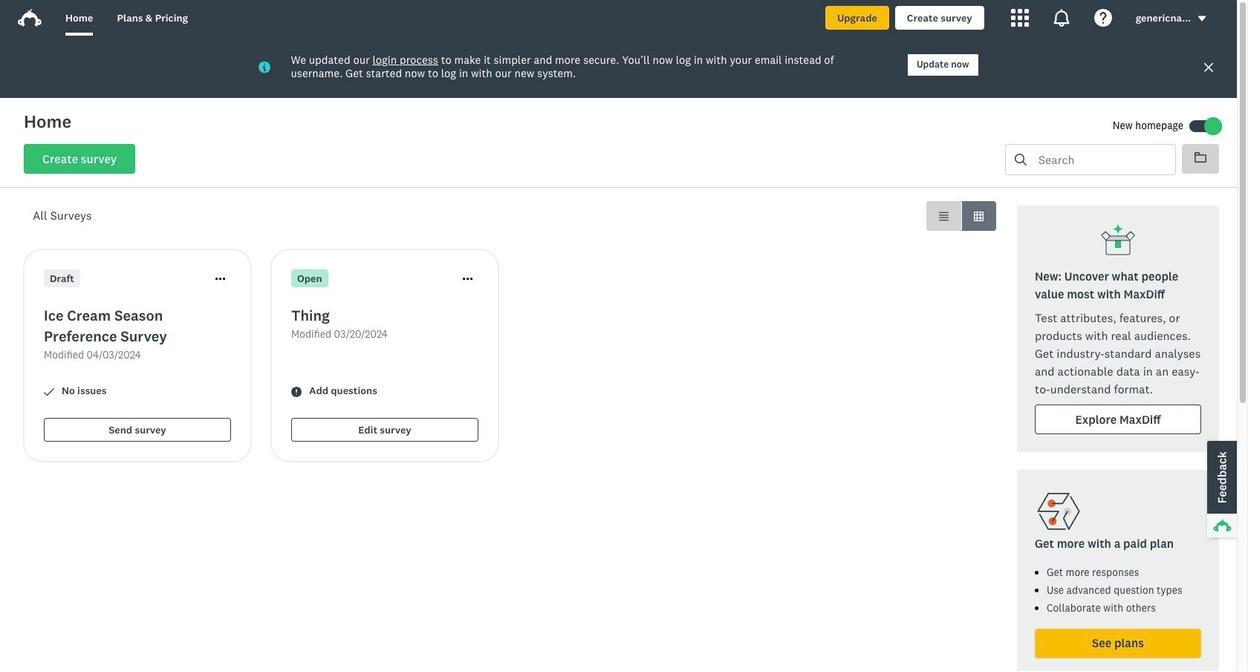 Task type: locate. For each thing, give the bounding box(es) containing it.
max diff icon image
[[1100, 224, 1136, 259]]

search image
[[1015, 154, 1027, 166], [1015, 154, 1027, 166]]

Search text field
[[1027, 145, 1175, 175]]

warning image
[[291, 387, 302, 397]]

no issues image
[[44, 387, 54, 397]]

group
[[926, 201, 996, 231]]

brand logo image
[[18, 6, 42, 30], [18, 9, 42, 27]]

folders image
[[1195, 152, 1207, 163], [1195, 152, 1207, 163]]

dropdown arrow icon image
[[1197, 14, 1207, 24], [1198, 16, 1206, 21]]

x image
[[1203, 61, 1215, 73]]

products icon image
[[1011, 9, 1029, 27], [1011, 9, 1029, 27]]

2 folders image from the top
[[1195, 152, 1207, 163]]



Task type: describe. For each thing, give the bounding box(es) containing it.
notification center icon image
[[1053, 9, 1070, 27]]

help icon image
[[1094, 9, 1112, 27]]

response based pricing icon image
[[1035, 488, 1083, 536]]

2 brand logo image from the top
[[18, 9, 42, 27]]

1 folders image from the top
[[1195, 152, 1207, 163]]

1 brand logo image from the top
[[18, 6, 42, 30]]



